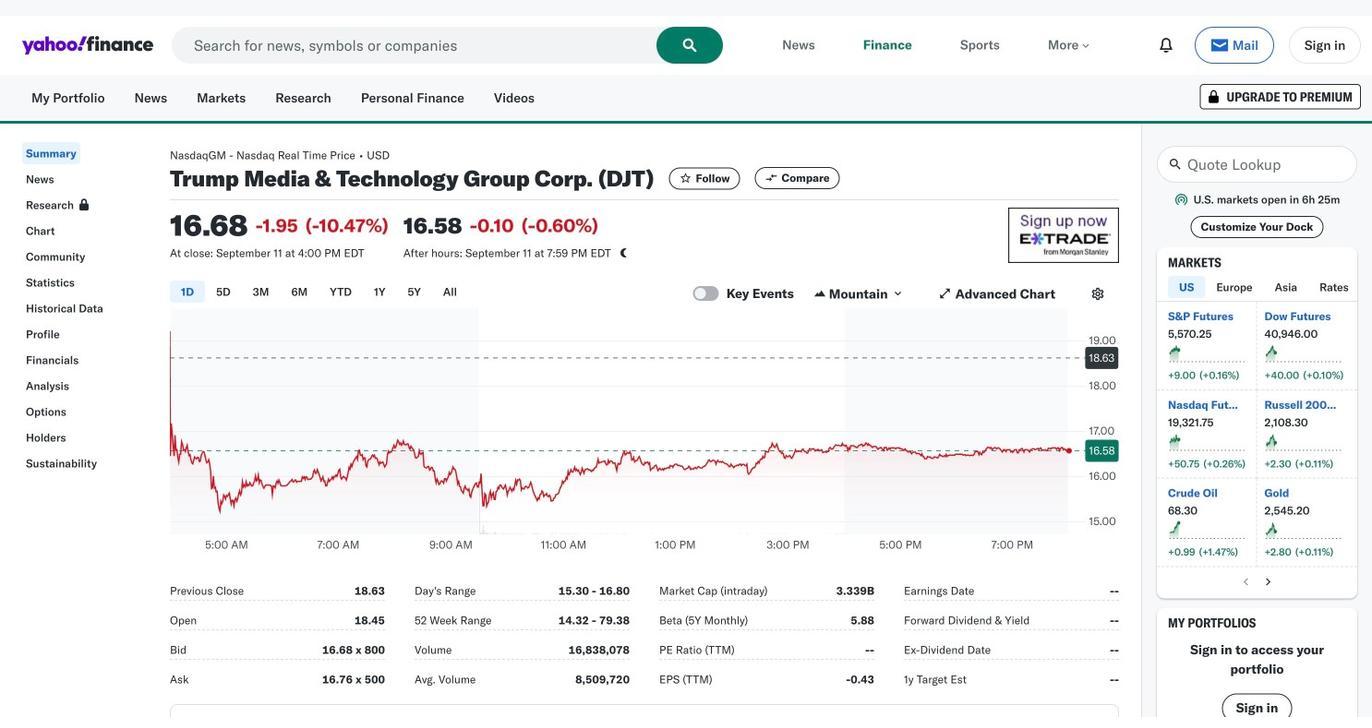 Task type: vqa. For each thing, say whether or not it's contained in the screenshot.
your
no



Task type: describe. For each thing, give the bounding box(es) containing it.
prev image
[[1239, 575, 1254, 590]]

djt navigation menubar menu bar
[[0, 139, 148, 475]]

1 horizontal spatial tab list
[[1169, 276, 1373, 301]]

Search for news, symbols or companies text field
[[172, 27, 724, 64]]



Task type: locate. For each thing, give the bounding box(es) containing it.
tab list
[[1169, 276, 1373, 301], [170, 278, 694, 309]]

None checkbox
[[694, 286, 719, 301]]

search image
[[683, 38, 698, 53]]

toolbar
[[1151, 27, 1362, 64]]

advertisement element
[[1009, 208, 1120, 263]]

Quote Lookup text field
[[1158, 146, 1358, 183]]

None search field
[[172, 27, 724, 64]]

None search field
[[1158, 146, 1358, 183]]

0 horizontal spatial tab list
[[170, 278, 694, 309]]



